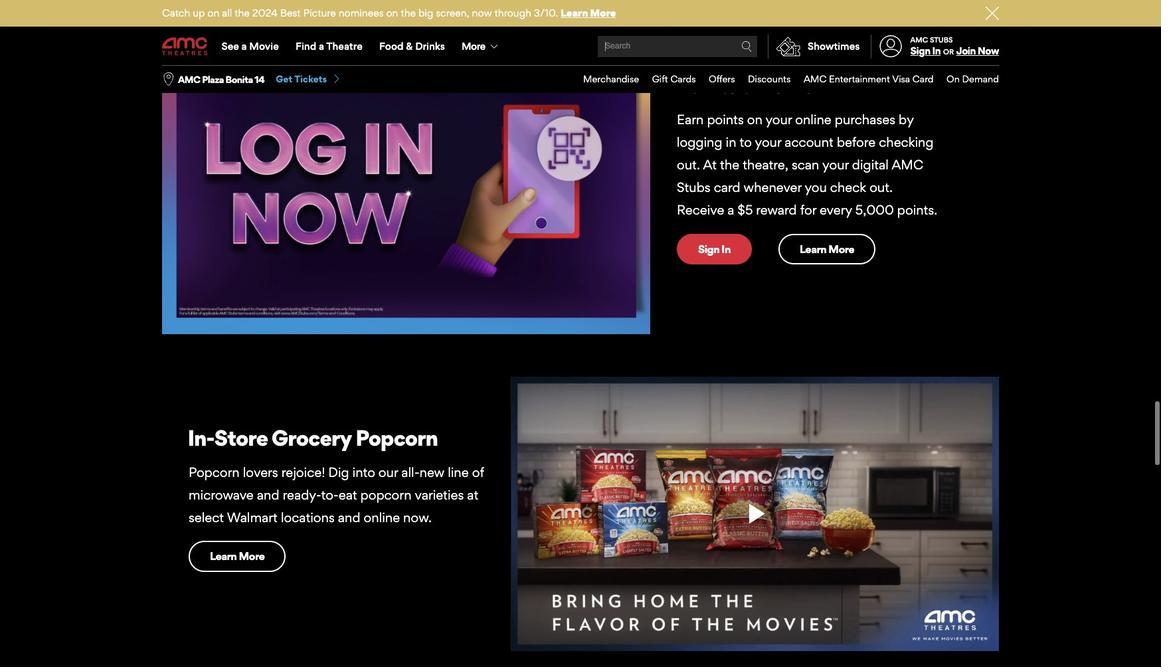 Task type: vqa. For each thing, say whether or not it's contained in the screenshot.
the & inside Food & Drinks link
no



Task type: locate. For each thing, give the bounding box(es) containing it.
get tickets link
[[276, 73, 342, 85]]

on for earn
[[747, 111, 763, 127]]

to up "theatre,"
[[740, 134, 752, 150]]

0 horizontal spatial in
[[722, 242, 731, 256]]

2 vertical spatial learn
[[210, 550, 237, 563]]

0 vertical spatial menu
[[162, 28, 999, 65]]

learn
[[561, 7, 588, 19], [800, 242, 827, 256], [210, 550, 237, 563]]

out. left at
[[677, 157, 700, 173]]

demand
[[962, 73, 999, 84]]

get
[[770, 47, 806, 74], [276, 73, 293, 84]]

0 horizontal spatial the
[[235, 7, 250, 19]]

out.
[[677, 157, 700, 173], [870, 180, 893, 196]]

food & drinks link
[[371, 28, 453, 65]]

0 vertical spatial and
[[257, 487, 279, 503]]

popcorn up the "microwave"
[[189, 464, 240, 480]]

a for movie
[[242, 40, 247, 52]]

locations
[[281, 510, 335, 526]]

learn down select
[[210, 550, 237, 563]]

on left all
[[208, 7, 219, 19]]

bonita
[[226, 74, 253, 85]]

the left big
[[401, 7, 416, 19]]

in inside sign in to get all your points & perks
[[724, 47, 741, 74]]

scan awareness image
[[162, 0, 650, 334]]

catch up on all the 2024 best picture nominees on the big screen, now through 3/10. learn more
[[162, 7, 616, 19]]

the right all
[[235, 7, 250, 19]]

picture
[[303, 7, 336, 19]]

your
[[839, 47, 883, 74]]

to
[[745, 47, 766, 74], [740, 134, 752, 150]]

0 vertical spatial learn more link
[[561, 7, 616, 19]]

0 vertical spatial to
[[745, 47, 766, 74]]

user profile image
[[872, 35, 910, 58]]

learn more link down every
[[779, 234, 876, 265]]

all
[[222, 7, 232, 19]]

see a movie
[[222, 40, 279, 52]]

visa
[[892, 73, 910, 84]]

1 vertical spatial &
[[741, 72, 755, 98]]

on right nominees
[[386, 7, 398, 19]]

select
[[189, 510, 224, 526]]

lovers
[[243, 464, 278, 480]]

in down the "points"
[[726, 134, 737, 150]]

a right find
[[319, 40, 324, 52]]

more down 'now' on the top left
[[462, 40, 485, 52]]

discounts link
[[735, 66, 791, 93]]

on right the "points"
[[747, 111, 763, 127]]

2 horizontal spatial the
[[720, 157, 740, 173]]

online
[[795, 111, 832, 127], [364, 510, 400, 526]]

0 horizontal spatial a
[[242, 40, 247, 52]]

0 vertical spatial your
[[766, 111, 792, 127]]

0 vertical spatial learn more
[[800, 242, 855, 256]]

learn more link right 3/10.
[[561, 7, 616, 19]]

$5
[[738, 202, 753, 218]]

store
[[214, 425, 268, 451]]

menu up merchandise link
[[162, 28, 999, 65]]

0 vertical spatial online
[[795, 111, 832, 127]]

0 horizontal spatial and
[[257, 487, 279, 503]]

& right the offers
[[741, 72, 755, 98]]

1 vertical spatial learn
[[800, 242, 827, 256]]

learn down the for
[[800, 242, 827, 256]]

1 horizontal spatial learn more
[[800, 242, 855, 256]]

get tickets
[[276, 73, 327, 84]]

and down eat at the left of the page
[[338, 510, 360, 526]]

2 horizontal spatial learn
[[800, 242, 827, 256]]

line
[[448, 464, 469, 480]]

sign for sign in
[[698, 242, 720, 256]]

the inside earn points on your online purchases by logging in to your account before checking out. at the theatre, scan your digital amc stubs card whenever you check out. receive a $5 reward for every 5,000 points.
[[720, 157, 740, 173]]

popcorn up our
[[356, 425, 438, 451]]

stubs inside earn points on your online purchases by logging in to your account before checking out. at the theatre, scan your digital amc stubs card whenever you check out. receive a $5 reward for every 5,000 points.
[[677, 180, 711, 196]]

in left submit search icon
[[724, 47, 741, 74]]

popcorn inside popcorn lovers rejoice! dig into our all-new line of microwave and ready-to-eat popcorn varieties at select walmart locations and online now.
[[189, 464, 240, 480]]

0 horizontal spatial learn more
[[210, 550, 265, 563]]

perks
[[759, 72, 813, 98]]

amc down showtimes link
[[804, 73, 827, 84]]

amc plaza bonita 14
[[178, 74, 265, 85]]

menu
[[162, 28, 999, 65], [570, 66, 999, 93]]

eat
[[339, 487, 357, 503]]

whenever
[[744, 180, 802, 196]]

0 vertical spatial learn
[[561, 7, 588, 19]]

for
[[800, 202, 817, 218]]

on inside earn points on your online purchases by logging in to your account before checking out. at the theatre, scan your digital amc stubs card whenever you check out. receive a $5 reward for every 5,000 points.
[[747, 111, 763, 127]]

0 horizontal spatial stubs
[[677, 180, 711, 196]]

amc down checking
[[892, 157, 924, 173]]

amc
[[677, 25, 702, 38], [911, 35, 928, 44], [804, 73, 827, 84], [178, 74, 200, 85], [892, 157, 924, 173]]

1 horizontal spatial on
[[386, 7, 398, 19]]

1 vertical spatial stubs
[[677, 180, 711, 196]]

2 horizontal spatial on
[[747, 111, 763, 127]]

amc inside amc stubs sign in or join now
[[911, 35, 928, 44]]

learn more link down walmart at the bottom left of page
[[189, 541, 286, 572]]

online down popcorn
[[364, 510, 400, 526]]

see
[[222, 40, 239, 52]]

0 vertical spatial in
[[724, 47, 741, 74]]

receive
[[677, 202, 724, 218]]

amc for amc stubs sign in or join now
[[911, 35, 928, 44]]

screen,
[[436, 7, 470, 19]]

your down perks
[[766, 111, 792, 127]]

learn more down walmart at the bottom left of page
[[210, 550, 265, 563]]

1 vertical spatial in
[[722, 242, 731, 256]]

to down members:
[[745, 47, 766, 74]]

2 horizontal spatial learn more link
[[779, 234, 876, 265]]

0 vertical spatial out.
[[677, 157, 700, 173]]

1 vertical spatial in
[[726, 134, 737, 150]]

learn more down every
[[800, 242, 855, 256]]

your up check
[[823, 157, 849, 173]]

popcorn lovers rejoice! dig into our all-new line of microwave and ready-to-eat popcorn varieties at select walmart locations and online now.
[[189, 464, 484, 526]]

gift
[[652, 73, 668, 84]]

your
[[766, 111, 792, 127], [755, 134, 782, 150], [823, 157, 849, 173]]

and down lovers
[[257, 487, 279, 503]]

showtimes link
[[768, 35, 860, 58]]

a inside earn points on your online purchases by logging in to your account before checking out. at the theatre, scan your digital amc stubs card whenever you check out. receive a $5 reward for every 5,000 points.
[[728, 202, 735, 218]]

food
[[379, 40, 404, 52]]

sign in link
[[677, 234, 752, 265]]

0 horizontal spatial &
[[406, 40, 413, 52]]

menu down showtimes image
[[570, 66, 999, 93]]

1 horizontal spatial get
[[770, 47, 806, 74]]

0 horizontal spatial learn
[[210, 550, 237, 563]]

amc inside button
[[178, 74, 200, 85]]

a left $5
[[728, 202, 735, 218]]

menu containing merchandise
[[570, 66, 999, 93]]

amc left plaza
[[178, 74, 200, 85]]

1 horizontal spatial in
[[933, 45, 941, 57]]

in down receive
[[722, 242, 731, 256]]

popcorn
[[356, 425, 438, 451], [189, 464, 240, 480]]

in
[[933, 45, 941, 57], [722, 242, 731, 256]]

&
[[406, 40, 413, 52], [741, 72, 755, 98]]

online inside earn points on your online purchases by logging in to your account before checking out. at the theatre, scan your digital amc stubs card whenever you check out. receive a $5 reward for every 5,000 points.
[[795, 111, 832, 127]]

1 horizontal spatial out.
[[870, 180, 893, 196]]

1 vertical spatial and
[[338, 510, 360, 526]]

stubs
[[930, 35, 953, 44], [677, 180, 711, 196]]

0 vertical spatial &
[[406, 40, 413, 52]]

amc up search the amc website text field
[[677, 25, 702, 38]]

join now button
[[957, 45, 999, 57]]

0 horizontal spatial out.
[[677, 157, 700, 173]]

discounts
[[748, 73, 791, 84]]

0 vertical spatial stubs
[[930, 35, 953, 44]]

stubs up 'or'
[[930, 35, 953, 44]]

stubs up receive
[[677, 180, 711, 196]]

on
[[208, 7, 219, 19], [386, 7, 398, 19], [747, 111, 763, 127]]

1 horizontal spatial a
[[319, 40, 324, 52]]

our
[[379, 464, 398, 480]]

a
[[242, 40, 247, 52], [319, 40, 324, 52], [728, 202, 735, 218]]

more
[[590, 7, 616, 19], [462, 40, 485, 52], [829, 242, 855, 256], [239, 550, 265, 563]]

find a theatre link
[[287, 28, 371, 65]]

in left 'or'
[[933, 45, 941, 57]]

submit search icon image
[[742, 41, 752, 52]]

sign
[[911, 45, 931, 57], [676, 47, 720, 74], [698, 242, 720, 256]]

a right see
[[242, 40, 247, 52]]

1 horizontal spatial &
[[741, 72, 755, 98]]

in inside amc stubs sign in or join now
[[933, 45, 941, 57]]

more button
[[453, 28, 509, 65]]

1 vertical spatial online
[[364, 510, 400, 526]]

1 vertical spatial popcorn
[[189, 464, 240, 480]]

and
[[257, 487, 279, 503], [338, 510, 360, 526]]

1 horizontal spatial popcorn
[[356, 425, 438, 451]]

sign inside sign in to get all your points & perks
[[676, 47, 720, 74]]

& right the food
[[406, 40, 413, 52]]

1 horizontal spatial learn more link
[[561, 7, 616, 19]]

1 vertical spatial to
[[740, 134, 752, 150]]

out. up 5,000
[[870, 180, 893, 196]]

food & drinks
[[379, 40, 445, 52]]

at
[[703, 157, 717, 173]]

2 horizontal spatial a
[[728, 202, 735, 218]]

0 horizontal spatial online
[[364, 510, 400, 526]]

sign in button
[[911, 45, 941, 57]]

now
[[978, 45, 999, 57]]

logging
[[677, 134, 723, 150]]

plaza
[[202, 74, 224, 85]]

amc up sign in 'button' at the right of page
[[911, 35, 928, 44]]

a for theatre
[[319, 40, 324, 52]]

the right at
[[720, 157, 740, 173]]

learn more
[[800, 242, 855, 256], [210, 550, 265, 563]]

1 horizontal spatial online
[[795, 111, 832, 127]]

0 horizontal spatial popcorn
[[189, 464, 240, 480]]

menu containing more
[[162, 28, 999, 65]]

learn right 3/10.
[[561, 7, 588, 19]]

in
[[724, 47, 741, 74], [726, 134, 737, 150]]

0 vertical spatial in
[[933, 45, 941, 57]]

sign for sign in to get all your points & perks
[[676, 47, 720, 74]]

1 horizontal spatial and
[[338, 510, 360, 526]]

drinks
[[415, 40, 445, 52]]

0 horizontal spatial learn more link
[[189, 541, 286, 572]]

0 horizontal spatial on
[[208, 7, 219, 19]]

1 horizontal spatial stubs
[[930, 35, 953, 44]]

1 vertical spatial learn more link
[[779, 234, 876, 265]]

stubs
[[704, 25, 737, 38]]

your up "theatre,"
[[755, 134, 782, 150]]

at
[[467, 487, 479, 503]]

online up account
[[795, 111, 832, 127]]

merchandise link
[[570, 66, 639, 93]]

amc logo image
[[162, 37, 209, 56], [162, 37, 209, 56]]

the
[[235, 7, 250, 19], [401, 7, 416, 19], [720, 157, 740, 173]]

1 vertical spatial menu
[[570, 66, 999, 93]]



Task type: describe. For each thing, give the bounding box(es) containing it.
best
[[280, 7, 301, 19]]

cards
[[671, 73, 696, 84]]

account
[[785, 134, 834, 150]]

& inside sign in to get all your points & perks
[[741, 72, 755, 98]]

merchandise
[[583, 73, 639, 84]]

or
[[943, 47, 954, 57]]

entertainment
[[829, 73, 890, 84]]

0 vertical spatial popcorn
[[356, 425, 438, 451]]

search the AMC website text field
[[603, 42, 742, 51]]

catch
[[162, 7, 190, 19]]

varieties
[[415, 487, 464, 503]]

sign in
[[698, 242, 731, 256]]

every
[[820, 202, 852, 218]]

showtimes image
[[769, 35, 808, 58]]

up
[[193, 7, 205, 19]]

2024
[[252, 7, 278, 19]]

amc stubs sign in or join now
[[911, 35, 999, 57]]

on demand link
[[934, 66, 999, 93]]

1 vertical spatial learn more
[[210, 550, 265, 563]]

offers
[[709, 73, 735, 84]]

1 horizontal spatial learn
[[561, 7, 588, 19]]

1 vertical spatial out.
[[870, 180, 893, 196]]

purchases
[[835, 111, 896, 127]]

grocery
[[272, 425, 352, 451]]

stubs inside amc stubs sign in or join now
[[930, 35, 953, 44]]

more down walmart at the bottom left of page
[[239, 550, 265, 563]]

to inside earn points on your online purchases by logging in to your account before checking out. at the theatre, scan your digital amc stubs card whenever you check out. receive a $5 reward for every 5,000 points.
[[740, 134, 752, 150]]

find
[[296, 40, 316, 52]]

earn
[[677, 111, 704, 127]]

digital
[[852, 157, 889, 173]]

14
[[255, 74, 265, 85]]

now.
[[403, 510, 432, 526]]

rejoice!
[[282, 464, 325, 480]]

amc for amc plaza bonita 14
[[178, 74, 200, 85]]

3/10.
[[534, 7, 558, 19]]

theatre
[[326, 40, 363, 52]]

amc for amc entertainment visa card
[[804, 73, 827, 84]]

sign inside amc stubs sign in or join now
[[911, 45, 931, 57]]

gift cards link
[[639, 66, 696, 93]]

5,000
[[856, 202, 894, 218]]

to-
[[321, 487, 339, 503]]

amc for amc stubs members:
[[677, 25, 702, 38]]

points
[[676, 72, 737, 98]]

into
[[353, 464, 375, 480]]

theatre,
[[743, 157, 789, 173]]

all-
[[401, 464, 420, 480]]

all
[[809, 47, 836, 74]]

tickets
[[294, 73, 327, 84]]

amc plaza bonita 14 button
[[178, 73, 265, 86]]

in inside earn points on your online purchases by logging in to your account before checking out. at the theatre, scan your digital amc stubs card whenever you check out. receive a $5 reward for every 5,000 points.
[[726, 134, 737, 150]]

& inside menu
[[406, 40, 413, 52]]

in-
[[188, 425, 214, 451]]

amc entertainment visa card link
[[791, 66, 934, 93]]

2 vertical spatial your
[[823, 157, 849, 173]]

more inside "button"
[[462, 40, 485, 52]]

online inside popcorn lovers rejoice! dig into our all-new line of microwave and ready-to-eat popcorn varieties at select walmart locations and online now.
[[364, 510, 400, 526]]

on for catch
[[208, 7, 219, 19]]

amc entertainment visa card
[[804, 73, 934, 84]]

by
[[899, 111, 914, 127]]

members:
[[739, 25, 793, 38]]

big
[[419, 7, 433, 19]]

more down every
[[829, 242, 855, 256]]

to inside sign in to get all your points & perks
[[745, 47, 766, 74]]

earn points on your online purchases by logging in to your account before checking out. at the theatre, scan your digital amc stubs card whenever you check out. receive a $5 reward for every 5,000 points.
[[677, 111, 938, 218]]

1 vertical spatial your
[[755, 134, 782, 150]]

new
[[420, 464, 445, 480]]

more right 3/10.
[[590, 7, 616, 19]]

1 horizontal spatial the
[[401, 7, 416, 19]]

reward
[[756, 202, 797, 218]]

nominees
[[339, 7, 384, 19]]

through
[[495, 7, 532, 19]]

get inside sign in to get all your points & perks
[[770, 47, 806, 74]]

points
[[707, 111, 744, 127]]

before
[[837, 134, 876, 150]]

on
[[947, 73, 960, 84]]

ready-
[[283, 487, 321, 503]]

walmart
[[227, 510, 278, 526]]

scan
[[792, 157, 820, 173]]

now
[[472, 7, 492, 19]]

join
[[957, 45, 976, 57]]

microwave
[[189, 487, 254, 503]]

sign in to get all your points & perks
[[676, 47, 883, 98]]

you
[[805, 180, 827, 196]]

offers link
[[696, 66, 735, 93]]

on demand
[[947, 73, 999, 84]]

2 vertical spatial learn more link
[[189, 541, 286, 572]]

amc inside earn points on your online purchases by logging in to your account before checking out. at the theatre, scan your digital amc stubs card whenever you check out. receive a $5 reward for every 5,000 points.
[[892, 157, 924, 173]]

amc stubs members:
[[677, 25, 793, 38]]

see a movie link
[[213, 28, 287, 65]]

cookie consent banner dialog
[[0, 631, 1161, 667]]

dig
[[328, 464, 349, 480]]

sign in or join amc stubs element
[[871, 28, 999, 65]]

checking
[[879, 134, 934, 150]]

0 horizontal spatial get
[[276, 73, 293, 84]]

of
[[472, 464, 484, 480]]

in-store grocery popcorn
[[188, 425, 438, 451]]



